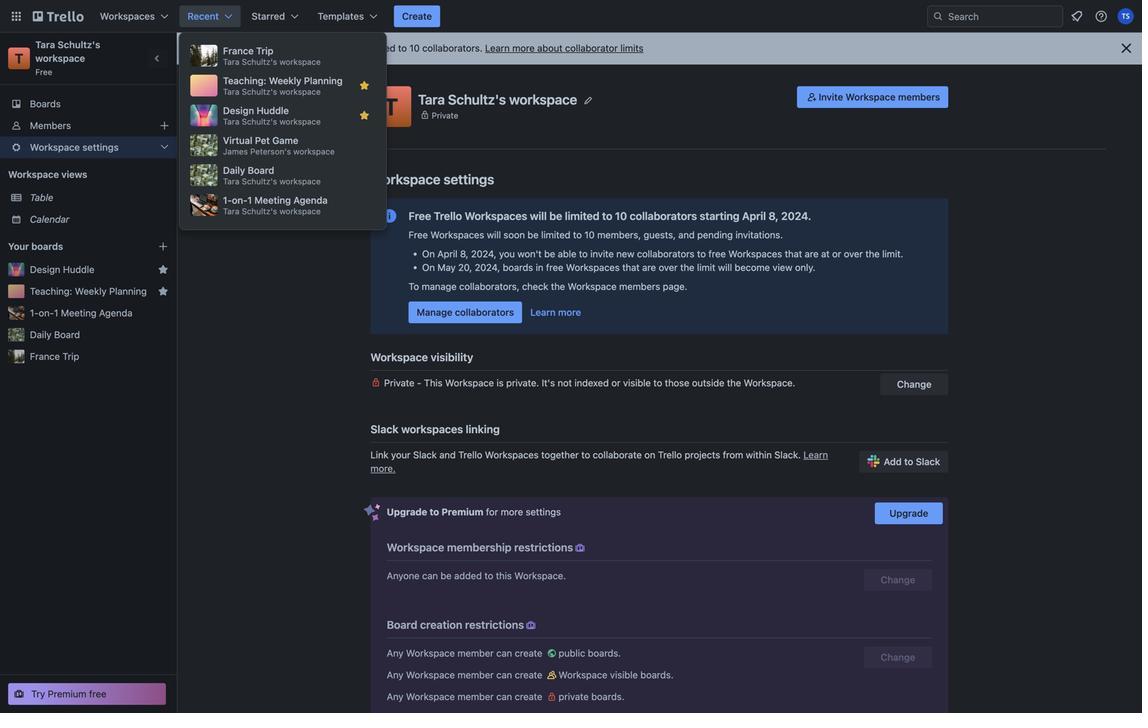 Task type: vqa. For each thing, say whether or not it's contained in the screenshot.


Task type: describe. For each thing, give the bounding box(es) containing it.
tara inside daily board tara schultz's workspace
[[223, 177, 239, 186]]

0 horizontal spatial workspace.
[[515, 571, 566, 582]]

workspaces
[[401, 423, 463, 436]]

2 vertical spatial more
[[501, 507, 523, 518]]

agenda for 1-on-1 meeting agenda tara schultz's workspace
[[293, 195, 328, 206]]

meeting for 1-on-1 meeting agenda tara schultz's workspace
[[255, 195, 291, 206]]

to up free workspaces will soon be limited to 10 members, guests, and pending invitations.
[[602, 210, 613, 223]]

on
[[644, 450, 655, 461]]

check
[[522, 281, 548, 292]]

1- for 1-on-1 meeting agenda tara schultz's workspace
[[223, 195, 232, 206]]

at
[[821, 249, 830, 260]]

will left soon
[[487, 229, 501, 241]]

become
[[735, 262, 770, 273]]

huddle for design huddle
[[63, 264, 94, 275]]

1 vertical spatial sm image
[[545, 669, 559, 683]]

1 vertical spatial visible
[[610, 670, 638, 681]]

schultz's inside 1-on-1 meeting agenda tara schultz's workspace
[[242, 207, 277, 216]]

manage
[[417, 307, 452, 318]]

1 for 1-on-1 meeting agenda tara schultz's workspace
[[248, 195, 252, 206]]

can for public boards.
[[496, 648, 512, 660]]

board for daily board
[[54, 329, 80, 341]]

this
[[424, 378, 443, 389]]

schultz's inside teaching: weekly planning tara schultz's workspace
[[242, 87, 277, 97]]

pet
[[255, 135, 270, 146]]

1 horizontal spatial premium
[[442, 507, 483, 518]]

workspace inside design huddle tara schultz's workspace
[[279, 117, 321, 126]]

france trip
[[30, 351, 79, 362]]

workspace visible boards.
[[559, 670, 674, 681]]

workspaces up teaching: weekly planning tara schultz's workspace
[[280, 42, 333, 54]]

0 vertical spatial limited
[[366, 42, 396, 54]]

1 horizontal spatial workspace settings
[[371, 171, 494, 187]]

member for workspace visible boards.
[[458, 670, 494, 681]]

table
[[30, 192, 53, 203]]

0 horizontal spatial boards
[[31, 241, 63, 252]]

create for private boards.
[[515, 692, 543, 703]]

about
[[537, 42, 563, 54]]

view
[[773, 262, 793, 273]]

2 vertical spatial change
[[881, 652, 915, 664]]

collaborators.
[[422, 42, 483, 54]]

can for workspace visible boards.
[[496, 670, 512, 681]]

2 vertical spatial settings
[[526, 507, 561, 518]]

20,
[[458, 262, 472, 273]]

0 vertical spatial that
[[785, 249, 802, 260]]

workspace navigation collapse icon image
[[148, 49, 167, 68]]

tara schultz's workspace link
[[35, 39, 103, 64]]

april inside on april 8, 2024, you won't be able to invite new collaborators to free workspaces that are at or over the limit. on may 20, 2024, boards in free workspaces that are over the limit will become view only.
[[437, 249, 458, 260]]

change for bottom change button
[[881, 575, 915, 586]]

design huddle tara schultz's workspace
[[223, 105, 321, 126]]

will up won't
[[530, 210, 547, 223]]

new
[[616, 249, 635, 260]]

to left those
[[654, 378, 662, 389]]

workspaces button
[[92, 5, 177, 27]]

menu containing france trip
[[188, 41, 378, 222]]

change for change button to the top
[[897, 379, 932, 390]]

design huddle
[[30, 264, 94, 275]]

the right check
[[551, 281, 565, 292]]

workspace inside button
[[846, 91, 896, 103]]

will down 'templates'
[[336, 42, 350, 54]]

upgrade button
[[875, 503, 943, 525]]

manage collaborators
[[417, 307, 514, 318]]

workspace membership restrictions
[[387, 542, 573, 554]]

t for t link
[[15, 50, 23, 66]]

you
[[499, 249, 515, 260]]

0 vertical spatial more
[[512, 42, 535, 54]]

daily board
[[30, 329, 80, 341]]

won't
[[518, 249, 542, 260]]

the right outside
[[727, 378, 741, 389]]

anyone
[[387, 571, 420, 582]]

boards. for private boards.
[[591, 692, 625, 703]]

page.
[[663, 281, 688, 292]]

1 on from the top
[[422, 249, 435, 260]]

1 horizontal spatial and
[[678, 229, 695, 241]]

schultz's inside france trip tara schultz's workspace
[[242, 57, 277, 67]]

0 horizontal spatial and
[[439, 450, 456, 461]]

try premium free
[[31, 689, 106, 700]]

free for free trello workspaces will be limited to 10 collaborators starting april 8, 2024.
[[409, 210, 431, 223]]

learn for more.
[[804, 450, 828, 461]]

t link
[[8, 48, 30, 69]]

tara schultz's workspace
[[418, 91, 577, 107]]

create
[[402, 11, 432, 22]]

is
[[497, 378, 504, 389]]

to manage collaborators, check the workspace members page.
[[409, 281, 688, 292]]

free right the in
[[546, 262, 563, 273]]

0 vertical spatial change button
[[880, 374, 948, 396]]

workspace inside 1-on-1 meeting agenda tara schultz's workspace
[[279, 207, 321, 216]]

workspace views
[[8, 169, 87, 180]]

to up able
[[573, 229, 582, 241]]

workspaces up soon
[[465, 210, 527, 223]]

manage
[[422, 281, 457, 292]]

1-on-1 meeting agenda
[[30, 308, 133, 319]]

2 vertical spatial collaborators
[[455, 307, 514, 318]]

1 vertical spatial are
[[642, 262, 656, 273]]

any workspace member can create for workspace visible boards.
[[387, 670, 545, 681]]

workspace inside france trip tara schultz's workspace
[[279, 57, 321, 67]]

workspace down about
[[509, 91, 577, 107]]

board creation restrictions
[[387, 619, 524, 632]]

0 horizontal spatial slack
[[371, 423, 399, 436]]

workspace settings inside popup button
[[30, 142, 119, 153]]

workspaces up 20,
[[431, 229, 484, 241]]

to right add at bottom
[[904, 457, 913, 468]]

link
[[371, 450, 389, 461]]

trello up may
[[434, 210, 462, 223]]

not
[[558, 378, 572, 389]]

recent button
[[179, 5, 241, 27]]

invite
[[819, 91, 843, 103]]

sm image inside invite workspace members button
[[805, 90, 819, 104]]

learn more.
[[371, 450, 828, 475]]

guests,
[[644, 229, 676, 241]]

link your slack and trello workspaces together to collaborate on trello projects from within slack.
[[371, 450, 801, 461]]

0 vertical spatial collaborators
[[630, 210, 697, 223]]

from
[[723, 450, 743, 461]]

10 for workspaces
[[615, 210, 627, 223]]

boards link
[[0, 93, 177, 115]]

open information menu image
[[1095, 10, 1108, 23]]

recent
[[188, 11, 219, 22]]

member for private boards.
[[458, 692, 494, 703]]

meeting for 1-on-1 meeting agenda
[[61, 308, 97, 319]]

1-on-1 meeting agenda tara schultz's workspace
[[223, 195, 328, 216]]

1 vertical spatial more
[[558, 307, 581, 318]]

this
[[496, 571, 512, 582]]

0 vertical spatial sm image
[[573, 542, 587, 555]]

game
[[272, 135, 298, 146]]

may
[[437, 262, 456, 273]]

t for t button
[[384, 92, 398, 121]]

free workspaces will soon be limited to 10 members, guests, and pending invitations.
[[409, 229, 783, 241]]

0 vertical spatial visible
[[623, 378, 651, 389]]

1 for 1-on-1 meeting agenda
[[54, 308, 58, 319]]

private for private
[[432, 111, 458, 120]]

added
[[454, 571, 482, 582]]

workspaces down linking
[[485, 450, 539, 461]]

Search field
[[944, 6, 1063, 27]]

workspaces up become
[[729, 249, 782, 260]]

limit.
[[882, 249, 903, 260]]

board for daily board tara schultz's workspace
[[248, 165, 274, 176]]

change link
[[864, 647, 932, 669]]

t button
[[371, 86, 411, 127]]

table link
[[30, 191, 169, 205]]

teaching: weekly planning
[[30, 286, 147, 297]]

add to slack link
[[859, 451, 948, 473]]

soon
[[504, 229, 525, 241]]

0 vertical spatial 2024,
[[471, 249, 497, 260]]

workspace inside daily board tara schultz's workspace
[[279, 177, 321, 186]]

outside
[[692, 378, 725, 389]]

members link
[[0, 115, 177, 137]]

for
[[486, 507, 498, 518]]

tara schultz's workspace free
[[35, 39, 103, 77]]

2 vertical spatial board
[[387, 619, 417, 632]]

1 vertical spatial change button
[[864, 570, 932, 592]]

invite workspace members button
[[797, 86, 948, 108]]

1 vertical spatial that
[[622, 262, 640, 273]]

your boards with 5 items element
[[8, 239, 137, 255]]

trip for france trip
[[63, 351, 79, 362]]

trello right on
[[658, 450, 682, 461]]

private
[[559, 692, 589, 703]]

together
[[541, 450, 579, 461]]

any workspace member can create for public boards.
[[387, 648, 545, 660]]

1 horizontal spatial are
[[805, 249, 819, 260]]

can for private boards.
[[496, 692, 512, 703]]

templates button
[[310, 5, 386, 27]]

0 horizontal spatial learn
[[485, 42, 510, 54]]

tara inside teaching: weekly planning tara schultz's workspace
[[223, 87, 239, 97]]

boards inside on april 8, 2024, you won't be able to invite new collaborators to free workspaces that are at or over the limit. on may 20, 2024, boards in free workspaces that are over the limit will become view only.
[[503, 262, 533, 273]]

0 vertical spatial workspace.
[[744, 378, 795, 389]]

learn more. link
[[371, 450, 828, 475]]

those
[[665, 378, 690, 389]]

the left limit.
[[866, 249, 880, 260]]

planning for teaching: weekly planning
[[109, 286, 147, 297]]

linking
[[466, 423, 500, 436]]

to down create button
[[398, 42, 407, 54]]

learn more link
[[530, 307, 581, 318]]

switch to… image
[[10, 10, 23, 23]]

1 vertical spatial 2024,
[[475, 262, 500, 273]]

0 vertical spatial over
[[844, 249, 863, 260]]

add
[[884, 457, 902, 468]]

2024.
[[781, 210, 811, 223]]

add board image
[[158, 241, 169, 252]]

design for design huddle
[[30, 264, 60, 275]]

schultz's inside daily board tara schultz's workspace
[[242, 177, 277, 186]]

0 notifications image
[[1069, 8, 1085, 24]]

learn more about collaborator limits link
[[485, 42, 644, 54]]

schultz's down collaborators.
[[448, 91, 506, 107]]

agenda for 1-on-1 meeting agenda
[[99, 308, 133, 319]]



Task type: locate. For each thing, give the bounding box(es) containing it.
sm image
[[805, 90, 819, 104], [524, 619, 538, 633], [545, 647, 559, 661], [545, 691, 559, 704]]

private left -
[[384, 378, 415, 389]]

0 horizontal spatial planning
[[109, 286, 147, 297]]

0 horizontal spatial 10
[[410, 42, 420, 54]]

teaching: down the apr
[[223, 75, 266, 86]]

0 vertical spatial premium
[[442, 507, 483, 518]]

planning down france trip tara schultz's workspace
[[304, 75, 343, 86]]

t inside t link
[[15, 50, 23, 66]]

3 any workspace member can create from the top
[[387, 692, 545, 703]]

restrictions for workspace membership restrictions
[[514, 542, 573, 554]]

upgrade
[[387, 507, 427, 518], [890, 508, 928, 519]]

be
[[353, 42, 364, 54], [549, 210, 562, 223], [528, 229, 539, 241], [544, 249, 555, 260], [441, 571, 452, 582]]

to left the for
[[430, 507, 439, 518]]

0 horizontal spatial upgrade
[[387, 507, 427, 518]]

1 horizontal spatial board
[[248, 165, 274, 176]]

0 vertical spatial free
[[35, 67, 52, 77]]

1 horizontal spatial planning
[[304, 75, 343, 86]]

design inside design huddle tara schultz's workspace
[[223, 105, 254, 116]]

free for free workspaces will soon be limited to 10 members, guests, and pending invitations.
[[409, 229, 428, 241]]

premium inside button
[[48, 689, 86, 700]]

agenda inside 1-on-1 meeting agenda tara schultz's workspace
[[293, 195, 328, 206]]

1 horizontal spatial t
[[384, 92, 398, 121]]

france inside france trip link
[[30, 351, 60, 362]]

1 vertical spatial france
[[30, 351, 60, 362]]

meeting down teaching: weekly planning
[[61, 308, 97, 319]]

1 horizontal spatial 8,
[[460, 249, 469, 260]]

workspace down game
[[293, 147, 335, 156]]

teaching: inside button
[[30, 286, 72, 297]]

upgrade inside button
[[890, 508, 928, 519]]

0 horizontal spatial trip
[[63, 351, 79, 362]]

workspace.
[[744, 378, 795, 389], [515, 571, 566, 582]]

huddle inside design huddle button
[[63, 264, 94, 275]]

0 vertical spatial restrictions
[[514, 542, 573, 554]]

schultz's down back to home image at left top
[[58, 39, 100, 50]]

1-on-1 meeting agenda link
[[30, 307, 169, 320]]

0 vertical spatial private
[[432, 111, 458, 120]]

learn down 'to manage collaborators, check the workspace members page.'
[[530, 307, 556, 318]]

1 horizontal spatial or
[[832, 249, 841, 260]]

0 horizontal spatial weekly
[[75, 286, 107, 297]]

free right "try" at the bottom left of page
[[89, 689, 106, 700]]

invitations.
[[736, 229, 783, 241]]

planning inside teaching: weekly planning tara schultz's workspace
[[304, 75, 343, 86]]

free
[[260, 42, 277, 54], [709, 249, 726, 260], [546, 262, 563, 273], [89, 689, 106, 700]]

starred icon image
[[359, 80, 370, 91], [359, 110, 370, 121], [158, 264, 169, 275], [158, 286, 169, 297]]

virtual
[[223, 135, 252, 146]]

april
[[742, 210, 766, 223], [437, 249, 458, 260]]

huddle down teaching: weekly planning tara schultz's workspace
[[257, 105, 289, 116]]

0 horizontal spatial premium
[[48, 689, 86, 700]]

the left limit
[[680, 262, 695, 273]]

any workspace member can create for private boards.
[[387, 692, 545, 703]]

premium right "try" at the bottom left of page
[[48, 689, 86, 700]]

tara schultz (taraschultz7) image
[[1118, 8, 1134, 24]]

1 vertical spatial settings
[[444, 171, 494, 187]]

8,
[[249, 42, 257, 54], [769, 210, 779, 223], [460, 249, 469, 260]]

to up limit
[[697, 249, 706, 260]]

1 vertical spatial restrictions
[[465, 619, 524, 632]]

will right limit
[[718, 262, 732, 273]]

private boards.
[[559, 692, 625, 703]]

daily inside daily board tara schultz's workspace
[[223, 165, 245, 176]]

on- inside 1-on-1 meeting agenda tara schultz's workspace
[[232, 195, 248, 206]]

collaborator
[[565, 42, 618, 54]]

0 horizontal spatial or
[[612, 378, 621, 389]]

on
[[422, 249, 435, 260], [422, 262, 435, 273]]

france inside france trip tara schultz's workspace
[[223, 45, 254, 56]]

on- down daily board tara schultz's workspace in the left of the page
[[232, 195, 248, 206]]

0 horizontal spatial teaching:
[[30, 286, 72, 297]]

are left "at"
[[805, 249, 819, 260]]

1 any workspace member can create from the top
[[387, 648, 545, 660]]

t inside t button
[[384, 92, 398, 121]]

weekly for teaching: weekly planning tara schultz's workspace
[[269, 75, 301, 86]]

private for private - this workspace is private. it's not indexed or visible to those outside the workspace.
[[384, 378, 415, 389]]

1 horizontal spatial upgrade
[[890, 508, 928, 519]]

upgrade for upgrade
[[890, 508, 928, 519]]

daily for daily board tara schultz's workspace
[[223, 165, 245, 176]]

0 horizontal spatial sm image
[[545, 669, 559, 683]]

workspace
[[846, 91, 896, 103], [30, 142, 80, 153], [8, 169, 59, 180], [371, 171, 441, 187], [568, 281, 617, 292], [371, 351, 428, 364], [445, 378, 494, 389], [387, 542, 444, 554], [406, 648, 455, 660], [406, 670, 455, 681], [559, 670, 608, 681], [406, 692, 455, 703]]

only.
[[795, 262, 816, 273]]

workspaces up workspace navigation collapse icon
[[100, 11, 155, 22]]

workspace settings
[[30, 142, 119, 153], [371, 171, 494, 187]]

be right soon
[[528, 229, 539, 241]]

workspace right t link
[[35, 53, 85, 64]]

2 member from the top
[[458, 670, 494, 681]]

april up may
[[437, 249, 458, 260]]

8, left 2024.
[[769, 210, 779, 223]]

agenda
[[293, 195, 328, 206], [99, 308, 133, 319]]

1 vertical spatial meeting
[[61, 308, 97, 319]]

collaborators up guests,
[[630, 210, 697, 223]]

design up the virtual
[[223, 105, 254, 116]]

be inside on april 8, 2024, you won't be able to invite new collaborators to free workspaces that are at or over the limit. on may 20, 2024, boards in free workspaces that are over the limit will become view only.
[[544, 249, 555, 260]]

workspace inside popup button
[[30, 142, 80, 153]]

workspaces down "invite"
[[566, 262, 620, 273]]

1 create from the top
[[515, 648, 543, 660]]

limited for trello
[[565, 210, 600, 223]]

teaching: weekly planning button
[[30, 285, 152, 298]]

0 vertical spatial trip
[[256, 45, 273, 56]]

8, for on april 8, 2024, you won't be able to invite new collaborators to free workspaces that are at or over the limit. on may 20, 2024, boards in free workspaces that are over the limit will become view only.
[[460, 249, 469, 260]]

slack workspaces linking
[[371, 423, 500, 436]]

invite workspace members
[[819, 91, 940, 103]]

starred button
[[243, 5, 307, 27]]

huddle for design huddle tara schultz's workspace
[[257, 105, 289, 116]]

1 horizontal spatial huddle
[[257, 105, 289, 116]]

1 vertical spatial collaborators
[[637, 249, 695, 260]]

limited up free workspaces will soon be limited to 10 members, guests, and pending invitations.
[[565, 210, 600, 223]]

daily board tara schultz's workspace
[[223, 165, 321, 186]]

2 vertical spatial 10
[[585, 229, 595, 241]]

2024, up collaborators, in the top left of the page
[[475, 262, 500, 273]]

agenda down daily board tara schultz's workspace in the left of the page
[[293, 195, 328, 206]]

on- up daily board
[[39, 308, 54, 319]]

1 vertical spatial over
[[659, 262, 678, 273]]

learn right collaborators.
[[485, 42, 510, 54]]

members
[[30, 120, 71, 131]]

slack for link
[[413, 450, 437, 461]]

2 vertical spatial create
[[515, 692, 543, 703]]

board up "france trip"
[[54, 329, 80, 341]]

learn right the slack. on the bottom of the page
[[804, 450, 828, 461]]

1- inside 1-on-1 meeting agenda tara schultz's workspace
[[223, 195, 232, 206]]

to right able
[[579, 249, 588, 260]]

create for public boards.
[[515, 648, 543, 660]]

1 horizontal spatial daily
[[223, 165, 245, 176]]

trip for france trip tara schultz's workspace
[[256, 45, 273, 56]]

slack up link
[[371, 423, 399, 436]]

design
[[223, 105, 254, 116], [30, 264, 60, 275]]

sm image
[[573, 542, 587, 555], [545, 669, 559, 683]]

be left able
[[544, 249, 555, 260]]

able
[[558, 249, 576, 260]]

daily for daily board
[[30, 329, 52, 341]]

restrictions for board creation restrictions
[[465, 619, 524, 632]]

schultz's
[[58, 39, 100, 50], [242, 57, 277, 67], [242, 87, 277, 97], [448, 91, 506, 107], [242, 117, 277, 126], [242, 177, 277, 186], [242, 207, 277, 216]]

free up limit
[[709, 249, 726, 260]]

workspace up teaching: weekly planning tara schultz's workspace
[[279, 57, 321, 67]]

on left may
[[422, 262, 435, 273]]

3 create from the top
[[515, 692, 543, 703]]

0 vertical spatial france
[[223, 45, 254, 56]]

back to home image
[[33, 5, 84, 27]]

tara inside france trip tara schultz's workspace
[[223, 57, 239, 67]]

0 vertical spatial any
[[387, 648, 404, 660]]

member for public boards.
[[458, 648, 494, 660]]

0 vertical spatial 10
[[410, 42, 420, 54]]

limit
[[697, 262, 716, 273]]

teaching: for teaching: weekly planning
[[30, 286, 72, 297]]

0 horizontal spatial are
[[642, 262, 656, 273]]

visible up private boards.
[[610, 670, 638, 681]]

upgrade right sparkle image
[[387, 507, 427, 518]]

0 vertical spatial huddle
[[257, 105, 289, 116]]

change button
[[880, 374, 948, 396], [864, 570, 932, 592]]

0 vertical spatial boards.
[[588, 648, 621, 660]]

and down slack workspaces linking
[[439, 450, 456, 461]]

learn inside 'learn more.'
[[804, 450, 828, 461]]

huddle
[[257, 105, 289, 116], [63, 264, 94, 275]]

10 for will
[[585, 229, 595, 241]]

1 vertical spatial 8,
[[769, 210, 779, 223]]

free inside button
[[89, 689, 106, 700]]

workspace inside teaching: weekly planning tara schultz's workspace
[[279, 87, 321, 97]]

boards. for public boards.
[[588, 648, 621, 660]]

0 vertical spatial or
[[832, 249, 841, 260]]

0 horizontal spatial members
[[619, 281, 660, 292]]

10 down create button
[[410, 42, 420, 54]]

1 vertical spatial create
[[515, 670, 543, 681]]

workspaces inside dropdown button
[[100, 11, 155, 22]]

france down daily board
[[30, 351, 60, 362]]

0 vertical spatial 1
[[248, 195, 252, 206]]

1 horizontal spatial trip
[[256, 45, 273, 56]]

and right guests,
[[678, 229, 695, 241]]

2 vertical spatial member
[[458, 692, 494, 703]]

2 horizontal spatial board
[[387, 619, 417, 632]]

0 vertical spatial on
[[422, 249, 435, 260]]

it's
[[542, 378, 555, 389]]

tara inside 1-on-1 meeting agenda tara schultz's workspace
[[223, 207, 239, 216]]

collaborators
[[630, 210, 697, 223], [637, 249, 695, 260], [455, 307, 514, 318]]

design inside button
[[30, 264, 60, 275]]

1 vertical spatial boards.
[[641, 670, 674, 681]]

1 vertical spatial any workspace member can create
[[387, 670, 545, 681]]

1 vertical spatial learn
[[530, 307, 556, 318]]

any for public boards.
[[387, 648, 404, 660]]

daily up "france trip"
[[30, 329, 52, 341]]

1 vertical spatial trip
[[63, 351, 79, 362]]

on april 8, 2024, you won't be able to invite new collaborators to free workspaces that are at or over the limit. on may 20, 2024, boards in free workspaces that are over the limit will become view only.
[[422, 249, 903, 273]]

schultz's up 1-on-1 meeting agenda tara schultz's workspace
[[242, 177, 277, 186]]

planning up 1-on-1 meeting agenda link
[[109, 286, 147, 297]]

weekly inside teaching: weekly planning tara schultz's workspace
[[269, 75, 301, 86]]

1 vertical spatial any
[[387, 670, 404, 681]]

1 vertical spatial 10
[[615, 210, 627, 223]]

1 horizontal spatial settings
[[444, 171, 494, 187]]

boards down you
[[503, 262, 533, 273]]

board left creation
[[387, 619, 417, 632]]

are
[[805, 249, 819, 260], [642, 262, 656, 273]]

france for france trip tara schultz's workspace
[[223, 45, 254, 56]]

1 vertical spatial huddle
[[63, 264, 94, 275]]

workspace up design huddle tara schultz's workspace
[[279, 87, 321, 97]]

2 any from the top
[[387, 670, 404, 681]]

create
[[515, 648, 543, 660], [515, 670, 543, 681], [515, 692, 543, 703]]

0 vertical spatial change
[[897, 379, 932, 390]]

member
[[458, 648, 494, 660], [458, 670, 494, 681], [458, 692, 494, 703]]

1 up daily board
[[54, 308, 58, 319]]

2 create from the top
[[515, 670, 543, 681]]

1 vertical spatial 1-
[[30, 308, 39, 319]]

tara inside design huddle tara schultz's workspace
[[223, 117, 239, 126]]

10 up members,
[[615, 210, 627, 223]]

starred
[[252, 11, 285, 22]]

learn for more
[[530, 307, 556, 318]]

meeting inside 1-on-1 meeting agenda tara schultz's workspace
[[255, 195, 291, 206]]

free inside tara schultz's workspace free
[[35, 67, 52, 77]]

agenda up the "daily board" link
[[99, 308, 133, 319]]

1 vertical spatial workspace.
[[515, 571, 566, 582]]

more right the for
[[501, 507, 523, 518]]

menu
[[188, 41, 378, 222]]

or right "at"
[[832, 249, 841, 260]]

0 vertical spatial create
[[515, 648, 543, 660]]

within
[[746, 450, 772, 461]]

2 any workspace member can create from the top
[[387, 670, 545, 681]]

teaching: weekly planning tara schultz's workspace
[[223, 75, 343, 97]]

trello down linking
[[458, 450, 482, 461]]

boards
[[31, 241, 63, 252], [503, 262, 533, 273]]

free
[[35, 67, 52, 77], [409, 210, 431, 223], [409, 229, 428, 241]]

schultz's down the apr
[[242, 57, 277, 67]]

virtual pet game james peterson's workspace
[[223, 135, 335, 156]]

8, up 20,
[[460, 249, 469, 260]]

visible left those
[[623, 378, 651, 389]]

add to slack
[[884, 457, 940, 468]]

slack right your
[[413, 450, 437, 461]]

more left about
[[512, 42, 535, 54]]

workspace inside tara schultz's workspace free
[[35, 53, 85, 64]]

create for workspace visible boards.
[[515, 670, 543, 681]]

1 member from the top
[[458, 648, 494, 660]]

free trello workspaces will be limited to 10 collaborators starting april 8, 2024.
[[409, 210, 811, 223]]

8, for starting apr 8, free workspaces will be limited to 10 collaborators. learn more about collaborator limits
[[249, 42, 257, 54]]

planning for teaching: weekly planning tara schultz's workspace
[[304, 75, 343, 86]]

collaborators inside on april 8, 2024, you won't be able to invite new collaborators to free workspaces that are at or over the limit. on may 20, 2024, boards in free workspaces that are over the limit will become view only.
[[637, 249, 695, 260]]

try premium free button
[[8, 684, 166, 706]]

public boards.
[[559, 648, 621, 660]]

your
[[391, 450, 411, 461]]

workspace settings button
[[0, 137, 177, 158]]

0 horizontal spatial on-
[[39, 308, 54, 319]]

restrictions right membership
[[514, 542, 573, 554]]

0 vertical spatial april
[[742, 210, 766, 223]]

teaching:
[[223, 75, 266, 86], [30, 286, 72, 297]]

starting
[[193, 42, 228, 54]]

0 vertical spatial agenda
[[293, 195, 328, 206]]

free right the apr
[[260, 42, 277, 54]]

tara inside tara schultz's workspace free
[[35, 39, 55, 50]]

restrictions down this
[[465, 619, 524, 632]]

search image
[[933, 11, 944, 22]]

invite
[[590, 249, 614, 260]]

be up able
[[549, 210, 562, 223]]

2 horizontal spatial 8,
[[769, 210, 779, 223]]

apr
[[231, 42, 246, 54]]

2 horizontal spatial learn
[[804, 450, 828, 461]]

to right the together
[[581, 450, 590, 461]]

8, right the apr
[[249, 42, 257, 54]]

to left this
[[485, 571, 493, 582]]

2 on from the top
[[422, 262, 435, 273]]

1- for 1-on-1 meeting agenda
[[30, 308, 39, 319]]

schultz's inside design huddle tara schultz's workspace
[[242, 117, 277, 126]]

3 any from the top
[[387, 692, 404, 703]]

1 horizontal spatial on-
[[232, 195, 248, 206]]

pending
[[697, 229, 733, 241]]

sparkle image
[[364, 504, 381, 522]]

1 vertical spatial member
[[458, 670, 494, 681]]

1 vertical spatial t
[[384, 92, 398, 121]]

that
[[785, 249, 802, 260], [622, 262, 640, 273]]

1 vertical spatial teaching:
[[30, 286, 72, 297]]

trip inside france trip link
[[63, 351, 79, 362]]

schultz's inside tara schultz's workspace free
[[58, 39, 100, 50]]

any for workspace visible boards.
[[387, 670, 404, 681]]

limited down templates popup button
[[366, 42, 396, 54]]

10 up "invite"
[[585, 229, 595, 241]]

1 vertical spatial april
[[437, 249, 458, 260]]

trip inside france trip tara schultz's workspace
[[256, 45, 273, 56]]

be left added
[[441, 571, 452, 582]]

1 vertical spatial limited
[[565, 210, 600, 223]]

1 vertical spatial free
[[409, 210, 431, 223]]

slack for add
[[916, 457, 940, 468]]

2 vertical spatial learn
[[804, 450, 828, 461]]

design huddle button
[[30, 263, 152, 277]]

your boards
[[8, 241, 63, 252]]

private - this workspace is private. it's not indexed or visible to those outside the workspace.
[[384, 378, 795, 389]]

collaborators down collaborators, in the top left of the page
[[455, 307, 514, 318]]

0 vertical spatial design
[[223, 105, 254, 116]]

weekly inside button
[[75, 286, 107, 297]]

france for france trip
[[30, 351, 60, 362]]

1 inside 1-on-1 meeting agenda tara schultz's workspace
[[248, 195, 252, 206]]

weekly for teaching: weekly planning
[[75, 286, 107, 297]]

design for design huddle tara schultz's workspace
[[223, 105, 254, 116]]

collaborate
[[593, 450, 642, 461]]

tara
[[35, 39, 55, 50], [223, 57, 239, 67], [223, 87, 239, 97], [418, 91, 445, 107], [223, 117, 239, 126], [223, 177, 239, 186], [223, 207, 239, 216]]

0 horizontal spatial huddle
[[63, 264, 94, 275]]

1 any from the top
[[387, 648, 404, 660]]

1- down james
[[223, 195, 232, 206]]

1 horizontal spatial 10
[[585, 229, 595, 241]]

on- for 1-on-1 meeting agenda
[[39, 308, 54, 319]]

premium left the for
[[442, 507, 483, 518]]

will inside on april 8, 2024, you won't be able to invite new collaborators to free workspaces that are at or over the limit. on may 20, 2024, boards in free workspaces that are over the limit will become view only.
[[718, 262, 732, 273]]

peterson's
[[250, 147, 291, 156]]

8, inside on april 8, 2024, you won't be able to invite new collaborators to free workspaces that are at or over the limit. on may 20, 2024, boards in free workspaces that are over the limit will become view only.
[[460, 249, 469, 260]]

schultz's up design huddle tara schultz's workspace
[[242, 87, 277, 97]]

any for private boards.
[[387, 692, 404, 703]]

james
[[223, 147, 248, 156]]

0 horizontal spatial 1
[[54, 308, 58, 319]]

1 vertical spatial 1
[[54, 308, 58, 319]]

0 vertical spatial settings
[[82, 142, 119, 153]]

1 vertical spatial or
[[612, 378, 621, 389]]

members inside button
[[898, 91, 940, 103]]

2024, up 20,
[[471, 249, 497, 260]]

0 vertical spatial t
[[15, 50, 23, 66]]

collaborators down guests,
[[637, 249, 695, 260]]

settings inside popup button
[[82, 142, 119, 153]]

settings
[[82, 142, 119, 153], [444, 171, 494, 187], [526, 507, 561, 518]]

1 horizontal spatial weekly
[[269, 75, 301, 86]]

1 vertical spatial private
[[384, 378, 415, 389]]

planning
[[304, 75, 343, 86], [109, 286, 147, 297]]

1 horizontal spatial learn
[[530, 307, 556, 318]]

3 member from the top
[[458, 692, 494, 703]]

0 horizontal spatial that
[[622, 262, 640, 273]]

be down templates popup button
[[353, 42, 364, 54]]

daily inside the "daily board" link
[[30, 329, 52, 341]]

design down your boards
[[30, 264, 60, 275]]

1 horizontal spatial france
[[223, 45, 254, 56]]

t down starting apr 8, free workspaces will be limited to 10 collaborators. learn more about collaborator limits
[[384, 92, 398, 121]]

upgrade for upgrade to premium for more settings
[[387, 507, 427, 518]]

0 vertical spatial boards
[[31, 241, 63, 252]]

weekly
[[269, 75, 301, 86], [75, 286, 107, 297]]

trip down daily board
[[63, 351, 79, 362]]

limited for workspaces
[[541, 229, 571, 241]]

1 vertical spatial members
[[619, 281, 660, 292]]

templates
[[318, 11, 364, 22]]

indexed
[[575, 378, 609, 389]]

or inside on april 8, 2024, you won't be able to invite new collaborators to free workspaces that are at or over the limit. on may 20, 2024, boards in free workspaces that are over the limit will become view only.
[[832, 249, 841, 260]]

slack right add at bottom
[[916, 457, 940, 468]]

workspace inside 'virtual pet game james peterson's workspace'
[[293, 147, 335, 156]]

primary element
[[0, 0, 1142, 33]]

to
[[409, 281, 419, 292]]

2 vertical spatial free
[[409, 229, 428, 241]]

planning inside button
[[109, 286, 147, 297]]

workspace. right outside
[[744, 378, 795, 389]]

workspace visibility
[[371, 351, 473, 364]]

0 horizontal spatial france
[[30, 351, 60, 362]]

april up invitations.
[[742, 210, 766, 223]]

schultz's up pet
[[242, 117, 277, 126]]

members,
[[597, 229, 641, 241]]

1 vertical spatial boards
[[503, 262, 533, 273]]

starting apr 8, free workspaces will be limited to 10 collaborators. learn more about collaborator limits
[[193, 42, 644, 54]]

teaching: inside teaching: weekly planning tara schultz's workspace
[[223, 75, 266, 86]]

2 vertical spatial boards.
[[591, 692, 625, 703]]

daily board link
[[30, 328, 169, 342]]

huddle inside design huddle tara schultz's workspace
[[257, 105, 289, 116]]

0 horizontal spatial t
[[15, 50, 23, 66]]

membership
[[447, 542, 512, 554]]

teaching: for teaching: weekly planning tara schultz's workspace
[[223, 75, 266, 86]]

workspace. right this
[[515, 571, 566, 582]]

board
[[248, 165, 274, 176], [54, 329, 80, 341], [387, 619, 417, 632]]

slack.
[[775, 450, 801, 461]]

on- for 1-on-1 meeting agenda tara schultz's workspace
[[232, 195, 248, 206]]

board inside daily board tara schultz's workspace
[[248, 165, 274, 176]]

workspace up game
[[279, 117, 321, 126]]

huddle down your boards with 5 items element
[[63, 264, 94, 275]]



